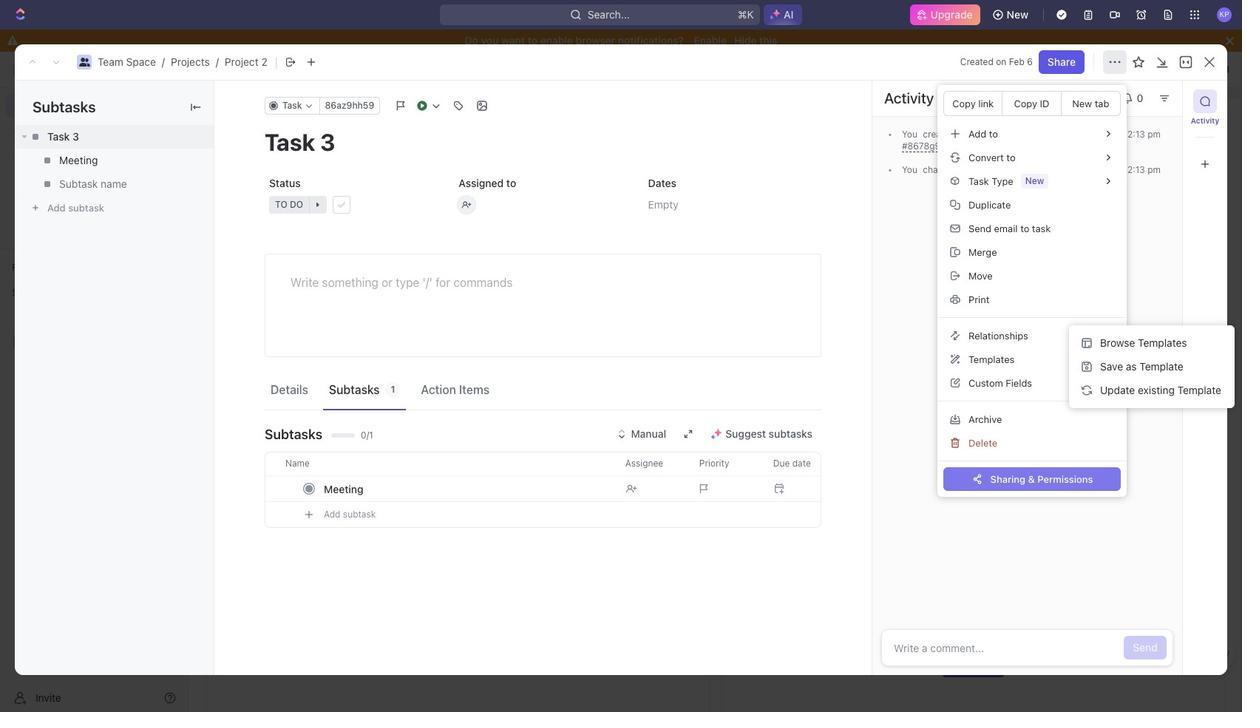 Task type: vqa. For each thing, say whether or not it's contained in the screenshot.
Send for Send email to task
yes



Task type: locate. For each thing, give the bounding box(es) containing it.
from right status
[[990, 164, 1010, 175]]

team space
[[246, 195, 304, 208]]

1 copy from the left
[[953, 97, 976, 109]]

1 vertical spatial meeting link
[[320, 478, 614, 500]]

feb left layout:
[[1009, 56, 1025, 67]]

3 up the docs link
[[72, 130, 79, 143]]

0 horizontal spatial from
[[904, 309, 924, 320]]

2 horizontal spatial 3
[[982, 141, 988, 152]]

to left open
[[1024, 164, 1034, 175]]

feb 6 at 2:13 pm down tab
[[1091, 129, 1161, 140]]

team space link right user group image
[[98, 55, 156, 68]]

team for team space
[[246, 195, 271, 208]]

created
[[961, 56, 994, 67]]

new up created on feb 6 on the top right
[[1007, 8, 1029, 21]]

space for team space / projects / project 2 |
[[126, 55, 156, 68]]

templates button
[[944, 348, 1121, 371]]

template right existing
[[1178, 384, 1222, 396]]

2 2:13 from the top
[[1128, 164, 1146, 175]]

existing
[[1138, 384, 1175, 396]]

& inside button
[[1029, 473, 1035, 485]]

‎task down ‎task 1
[[246, 290, 267, 303]]

2 at from the top
[[1117, 164, 1125, 175]]

new left tab
[[1073, 97, 1093, 109]]

from for items
[[904, 309, 924, 320]]

1 vertical spatial template
[[1178, 384, 1222, 396]]

my
[[225, 419, 242, 432]]

show
[[1006, 309, 1028, 320]]

1 horizontal spatial /
[[216, 55, 219, 68]]

subtasks down details button
[[265, 426, 323, 442]]

assigned to me
[[740, 419, 826, 432]]

1 horizontal spatial will
[[990, 309, 1004, 320]]

1 down 'task 2'
[[270, 337, 275, 350]]

task 3
[[47, 130, 79, 143], [246, 243, 277, 255]]

team down "recents"
[[246, 195, 271, 208]]

team space link down assigned to
[[219, 190, 703, 214]]

0 horizontal spatial team space link
[[98, 55, 156, 68]]

copy for copy link
[[953, 97, 976, 109]]

notifications?
[[618, 34, 684, 47]]

1 vertical spatial more
[[1080, 309, 1102, 320]]

task for the rightmost task 3 link
[[246, 243, 267, 255]]

1 horizontal spatial here.
[[1031, 309, 1052, 320]]

subtasks up 0/1
[[329, 383, 380, 396]]

copy for copy id
[[1014, 97, 1038, 109]]

0 horizontal spatial new
[[1007, 8, 1029, 21]]

1 vertical spatial task
[[1032, 222, 1051, 234]]

1 vertical spatial this
[[958, 129, 973, 140]]

task for task 1 link
[[246, 337, 267, 350]]

86az9hh59 button
[[319, 97, 380, 115]]

learn more link right cards.
[[895, 76, 948, 89]]

1 horizontal spatial activity
[[1191, 116, 1220, 125]]

home inside sidebar navigation
[[36, 99, 64, 112]]

meeting down 0/1
[[324, 483, 364, 495]]

tree
[[6, 305, 182, 504]]

1
[[270, 266, 275, 279], [270, 337, 275, 350], [391, 383, 395, 395]]

task up 'docs'
[[47, 130, 70, 143]]

2 inside the task 2 link
[[270, 314, 276, 326]]

home right projects
[[215, 63, 244, 75]]

& right sharing
[[1029, 473, 1035, 485]]

update
[[1101, 384, 1136, 396]]

browse templates
[[1101, 337, 1188, 349]]

task 3 up 'docs'
[[47, 130, 79, 143]]

‎task 2
[[246, 290, 276, 303]]

home up inbox
[[36, 99, 64, 112]]

team space / projects / project 2 |
[[98, 54, 278, 69]]

0 horizontal spatial learn
[[895, 76, 921, 89]]

&
[[1029, 473, 1035, 485], [1205, 649, 1211, 659]]

task left by
[[975, 129, 993, 140]]

template
[[1140, 360, 1184, 373], [1178, 384, 1222, 396]]

Subtask name text field
[[59, 178, 173, 190]]

1 ‎task from the top
[[246, 266, 267, 279]]

share
[[1048, 55, 1076, 68]]

1 horizontal spatial send
[[1133, 641, 1158, 654]]

will left show
[[990, 309, 1004, 320]]

1 pm from the top
[[1148, 129, 1161, 140]]

feb for changed status from
[[1091, 164, 1107, 175]]

you inside you created this task by copying #8678g9yjr - task 3
[[902, 129, 918, 140]]

send
[[969, 222, 992, 234], [1133, 641, 1158, 654]]

learn more link up browse
[[1054, 309, 1102, 320]]

timesheets
[[36, 200, 91, 212]]

task inside you created this task by copying #8678g9yjr - task 3
[[975, 129, 993, 140]]

pm up today
[[1148, 164, 1161, 175]]

0 horizontal spatial /
[[162, 55, 165, 68]]

task 3 link down home link
[[15, 125, 214, 149]]

1 vertical spatial space
[[274, 195, 304, 208]]

0 vertical spatial from
[[990, 164, 1010, 175]]

0 horizontal spatial subtasks
[[33, 98, 96, 115]]

0 vertical spatial 6
[[1027, 56, 1033, 67]]

this right hide
[[760, 34, 778, 47]]

0 vertical spatial new
[[1007, 8, 1029, 21]]

0 vertical spatial ‎task
[[246, 266, 267, 279]]

team space link
[[98, 55, 156, 68], [219, 190, 703, 214]]

0 vertical spatial your
[[523, 76, 544, 89]]

1 vertical spatial meeting
[[324, 483, 364, 495]]

2
[[261, 55, 268, 68], [270, 290, 276, 303], [270, 314, 276, 326]]

you right do at top
[[481, 34, 499, 47]]

1 vertical spatial 1
[[270, 337, 275, 350]]

calendars
[[947, 309, 988, 320]]

this up -
[[958, 129, 973, 140]]

6 down tab
[[1109, 129, 1115, 140]]

1 vertical spatial new
[[1073, 97, 1093, 109]]

add
[[924, 336, 941, 347], [960, 663, 977, 674]]

copy left id
[[1014, 97, 1038, 109]]

more
[[924, 76, 948, 89], [1080, 309, 1102, 320]]

0 horizontal spatial space
[[126, 55, 156, 68]]

assigned
[[459, 177, 504, 189], [740, 419, 792, 432]]

1 vertical spatial add
[[960, 663, 977, 674]]

0 vertical spatial task
[[975, 129, 993, 140]]

more up browse
[[1080, 309, 1102, 320]]

subtasks up inbox
[[33, 98, 96, 115]]

at right open
[[1117, 164, 1125, 175]]

on
[[996, 56, 1007, 67], [619, 76, 631, 89]]

1 vertical spatial will
[[961, 633, 975, 644]]

at
[[1117, 129, 1125, 140], [1117, 164, 1125, 175]]

1 vertical spatial from
[[904, 309, 924, 320]]

1 vertical spatial subtasks
[[329, 383, 380, 396]]

edit left layout:
[[1019, 63, 1037, 75]]

1 vertical spatial pm
[[1148, 164, 1161, 175]]

pm left task sidebar navigation tab list
[[1148, 129, 1161, 140]]

to inside task sidebar content section
[[1024, 164, 1034, 175]]

0 vertical spatial pm
[[1148, 129, 1161, 140]]

task down 'task 2'
[[246, 337, 267, 350]]

copy link
[[953, 97, 994, 109]]

home!
[[546, 76, 578, 89]]

2 feb 6 at 2:13 pm from the top
[[1091, 164, 1161, 175]]

work
[[245, 419, 274, 432]]

you right allows
[[723, 76, 740, 89]]

2 horizontal spatial you
[[943, 633, 959, 644]]

task up task 1
[[246, 314, 267, 326]]

1 vertical spatial feb
[[1091, 129, 1107, 140]]

activity inside task sidebar content section
[[885, 89, 934, 107]]

1 vertical spatial assigned
[[740, 419, 792, 432]]

space left projects 'link'
[[126, 55, 156, 68]]

1 vertical spatial 2:13
[[1128, 164, 1146, 175]]

here. right appear
[[1009, 633, 1030, 644]]

send inside button
[[1133, 641, 1158, 654]]

task for the task 2 link
[[246, 314, 267, 326]]

activity inside task sidebar navigation tab list
[[1191, 116, 1220, 125]]

excel
[[1182, 649, 1203, 659]]

you up the add task button
[[943, 633, 959, 644]]

at down new tab button
[[1117, 129, 1125, 140]]

1 feb 6 at 2:13 pm from the top
[[1091, 129, 1161, 140]]

space inside team space / projects / project 2 |
[[126, 55, 156, 68]]

1 vertical spatial your
[[926, 309, 945, 320]]

0 vertical spatial meeting
[[59, 154, 98, 166]]

0 horizontal spatial home
[[36, 99, 64, 112]]

add down tasks assigned to you will appear here.
[[960, 663, 977, 674]]

by
[[996, 129, 1006, 140]]

3 up ‎task 1
[[270, 243, 277, 255]]

0 vertical spatial template
[[1140, 360, 1184, 373]]

sharing
[[991, 473, 1026, 485]]

/
[[162, 55, 165, 68], [216, 55, 219, 68]]

0 vertical spatial will
[[990, 309, 1004, 320]]

at for changed status from
[[1117, 164, 1125, 175]]

2 left |
[[261, 55, 268, 68]]

here. right show
[[1031, 309, 1052, 320]]

add left calendar
[[924, 336, 941, 347]]

print
[[969, 293, 990, 305]]

0 vertical spatial send
[[969, 222, 992, 234]]

0 horizontal spatial copy
[[953, 97, 976, 109]]

customize
[[469, 76, 520, 89]]

2 vertical spatial feb
[[1091, 164, 1107, 175]]

0 vertical spatial meeting link
[[15, 149, 214, 172]]

fields
[[1006, 377, 1033, 389]]

0 vertical spatial templates
[[1138, 337, 1188, 349]]

on right the turning
[[619, 76, 631, 89]]

copy id button
[[1003, 92, 1062, 115]]

created on feb 6
[[961, 56, 1033, 67]]

team right user group image
[[98, 55, 123, 68]]

learn more link inside alert
[[895, 76, 948, 89]]

task for to
[[1032, 222, 1051, 234]]

task
[[47, 130, 70, 143], [960, 141, 979, 152], [246, 243, 267, 255], [246, 314, 267, 326], [246, 337, 267, 350]]

0 vertical spatial at
[[1117, 129, 1125, 140]]

2 ‎task from the top
[[246, 290, 267, 303]]

add inside 'add calendar integrations' button
[[924, 336, 941, 347]]

status
[[269, 177, 301, 189]]

0 horizontal spatial on
[[619, 76, 631, 89]]

kendall
[[358, 118, 418, 139]]

feb 6 at 2:13 pm for created this task by copying
[[1091, 129, 1161, 140]]

copy left link
[[953, 97, 976, 109]]

0 vertical spatial 1
[[270, 266, 275, 279]]

items
[[459, 383, 490, 396]]

from for status
[[990, 164, 1010, 175]]

1 2:13 from the top
[[1128, 129, 1146, 140]]

copy inside button
[[1014, 97, 1038, 109]]

templates inside dropdown button
[[969, 353, 1015, 365]]

you for you created this task by copying #8678g9yjr - task 3
[[902, 129, 918, 140]]

to right email
[[1021, 222, 1030, 234]]

you inside alert
[[723, 76, 740, 89]]

subtasks
[[33, 98, 96, 115], [329, 383, 380, 396], [265, 426, 323, 442]]

your left home! at the top of the page
[[523, 76, 544, 89]]

recents
[[225, 170, 270, 183]]

2 pm from the top
[[1148, 164, 1161, 175]]

task down duplicate button
[[1032, 222, 1051, 234]]

1 horizontal spatial space
[[274, 195, 304, 208]]

1 horizontal spatial team
[[246, 195, 271, 208]]

to right assigned
[[933, 633, 941, 644]]

/ left projects 'link'
[[162, 55, 165, 68]]

task 3 link up ‎task 2 link
[[219, 237, 703, 261]]

activity down cards
[[1191, 116, 1220, 125]]

/ left project
[[216, 55, 219, 68]]

task right -
[[960, 141, 979, 152]]

edit left layout
[[634, 76, 653, 89]]

add for add calendar integrations
[[924, 336, 941, 347]]

space down status
[[274, 195, 304, 208]]

new
[[1007, 8, 1029, 21], [1073, 97, 1093, 109]]

1 horizontal spatial new
[[1073, 97, 1093, 109]]

team for team space / projects / project 2 |
[[98, 55, 123, 68]]

1 horizontal spatial meeting link
[[320, 478, 614, 500]]

2 / from the left
[[216, 55, 219, 68]]

you for you
[[902, 164, 918, 175]]

1 horizontal spatial templates
[[1138, 337, 1188, 349]]

‎task for ‎task 1
[[246, 266, 267, 279]]

will
[[990, 309, 1004, 320], [961, 633, 975, 644]]

more up copy link button
[[924, 76, 948, 89]]

0 horizontal spatial here.
[[1009, 633, 1030, 644]]

cards.
[[862, 76, 892, 89]]

1 up ‎task 2
[[270, 266, 275, 279]]

space for team space
[[274, 195, 304, 208]]

templates down the "add calendar integrations"
[[969, 353, 1015, 365]]

alert
[[189, 67, 1243, 99]]

me
[[809, 419, 826, 432]]

#8678g9yjr
[[902, 141, 951, 152]]

task 3 up ‎task 1
[[246, 243, 277, 255]]

0 horizontal spatial your
[[523, 76, 544, 89]]

6 left layout:
[[1027, 56, 1033, 67]]

2 inside ‎task 2 link
[[270, 290, 276, 303]]

0 vertical spatial learn
[[895, 76, 921, 89]]

1 horizontal spatial task 3 link
[[219, 237, 703, 261]]

merge
[[969, 246, 997, 258]]

layout:
[[1040, 63, 1072, 75]]

1 vertical spatial at
[[1117, 164, 1125, 175]]

-
[[954, 141, 958, 152]]

browse templates button
[[1075, 331, 1229, 355]]

you
[[902, 129, 918, 140], [902, 164, 918, 175]]

from
[[990, 164, 1010, 175], [904, 309, 924, 320]]

from right items
[[904, 309, 924, 320]]

will left appear
[[961, 633, 975, 644]]

calendar
[[943, 336, 980, 347]]

1 vertical spatial task 3
[[246, 243, 277, 255]]

your left calendars
[[926, 309, 945, 320]]

1 vertical spatial ‎task
[[246, 290, 267, 303]]

from inside task sidebar content section
[[990, 164, 1010, 175]]

space
[[126, 55, 156, 68], [274, 195, 304, 208]]

to inside button
[[1021, 222, 1030, 234]]

pm for created this task by copying
[[1148, 129, 1161, 140]]

2 copy from the left
[[1014, 97, 1038, 109]]

send inside button
[[969, 222, 992, 234]]

feb down tab
[[1091, 129, 1107, 140]]

1 horizontal spatial home
[[215, 63, 244, 75]]

0 horizontal spatial task 3
[[47, 130, 79, 143]]

1 horizontal spatial learn
[[1054, 309, 1078, 320]]

2 you from the top
[[902, 164, 918, 175]]

0 vertical spatial subtasks
[[33, 98, 96, 115]]

want
[[502, 34, 525, 47]]

add for add task
[[960, 663, 977, 674]]

more inside alert
[[924, 76, 948, 89]]

suggest subtasks
[[726, 428, 813, 440]]

1 horizontal spatial this
[[958, 129, 973, 140]]

meeting link
[[15, 149, 214, 172], [320, 478, 614, 500]]

task down appear
[[980, 663, 998, 674]]

0 vertical spatial 2:13
[[1128, 129, 1146, 140]]

new for new tab
[[1073, 97, 1093, 109]]

learn right show
[[1054, 309, 1078, 320]]

learn right cards.
[[895, 76, 921, 89]]

1 left action
[[391, 383, 395, 395]]

feb 6 at 2:13 pm up today
[[1091, 164, 1161, 175]]

1 at from the top
[[1117, 129, 1125, 140]]

task sidebar navigation tab list
[[1189, 89, 1222, 176]]

0 vertical spatial &
[[1029, 473, 1035, 485]]

send left excel
[[1133, 641, 1158, 654]]

you up #8678g9yjr
[[902, 129, 918, 140]]

templates up save as template button
[[1138, 337, 1188, 349]]

1 you from the top
[[902, 129, 918, 140]]

2 down ‎task 2
[[270, 314, 276, 326]]

1 vertical spatial task 3 link
[[219, 237, 703, 261]]

0 vertical spatial 2
[[261, 55, 268, 68]]

1 vertical spatial feb 6 at 2:13 pm
[[1091, 164, 1161, 175]]

task for this
[[975, 129, 993, 140]]

2 up 'task 2'
[[270, 290, 276, 303]]

feb right open
[[1091, 164, 1107, 175]]

1 vertical spatial 2
[[270, 290, 276, 303]]

meeting up dashboards on the left of page
[[59, 154, 98, 166]]

team inside team space / projects / project 2 |
[[98, 55, 123, 68]]

project 2 link
[[225, 55, 268, 68]]

feb 6 at 2:13 pm for changed status from
[[1091, 164, 1161, 175]]

manage cards button
[[1113, 58, 1201, 81]]

1 vertical spatial here.
[[1009, 633, 1030, 644]]

sidebar navigation
[[0, 52, 189, 712]]

0 vertical spatial on
[[996, 56, 1007, 67]]

0/1
[[361, 430, 373, 441]]

on right created
[[996, 56, 1007, 67]]

6 right open
[[1109, 164, 1115, 175]]

0 vertical spatial team
[[98, 55, 123, 68]]

save as template button
[[1075, 355, 1229, 379]]

0 horizontal spatial add
[[924, 336, 941, 347]]

0 horizontal spatial meeting
[[59, 154, 98, 166]]

created
[[923, 129, 955, 140]]

custom fields button
[[944, 371, 1121, 395]]

activity down cards.
[[885, 89, 934, 107]]

‎task up ‎task 2
[[246, 266, 267, 279]]

0 vertical spatial assigned
[[459, 177, 504, 189]]

new for new
[[1007, 8, 1029, 21]]

1 horizontal spatial your
[[926, 309, 945, 320]]

1 for task 1
[[270, 337, 275, 350]]

learn more link for 🏡 customize your home! turning on edit layout allows you to drag, drop, and resize cards.
[[895, 76, 948, 89]]

2:13 for changed status from
[[1128, 164, 1146, 175]]

2 horizontal spatial subtasks
[[329, 383, 380, 396]]

2 for ‎task
[[270, 290, 276, 303]]

& left csv
[[1205, 649, 1211, 659]]

0 vertical spatial add
[[924, 336, 941, 347]]

0 horizontal spatial activity
[[885, 89, 934, 107]]

save as template
[[1101, 360, 1184, 373]]

subtasks
[[769, 428, 813, 440]]

0 vertical spatial edit
[[1019, 63, 1037, 75]]

1 horizontal spatial team space link
[[219, 190, 703, 214]]

send up "merge"
[[969, 222, 992, 234]]

1 vertical spatial you
[[902, 164, 918, 175]]

you
[[481, 34, 499, 47], [723, 76, 740, 89], [943, 633, 959, 644]]

task up ‎task 1
[[246, 243, 267, 255]]

1 horizontal spatial learn more link
[[1054, 309, 1102, 320]]

this
[[760, 34, 778, 47], [958, 129, 973, 140]]

0 vertical spatial home
[[215, 63, 244, 75]]

copy inside button
[[953, 97, 976, 109]]

add inside button
[[960, 663, 977, 674]]

you down #8678g9yjr
[[902, 164, 918, 175]]

template up update existing template on the right bottom of the page
[[1140, 360, 1184, 373]]

1 vertical spatial learn
[[1054, 309, 1078, 320]]

items
[[879, 309, 902, 320]]

upgrade
[[931, 8, 973, 21]]

3 up status
[[982, 141, 988, 152]]

0 vertical spatial feb 6 at 2:13 pm
[[1091, 129, 1161, 140]]



Task type: describe. For each thing, give the bounding box(es) containing it.
send button
[[1124, 636, 1167, 660]]

learn more link for agenda items from your calendars will show here.
[[1054, 309, 1102, 320]]

update existing template button
[[1075, 379, 1229, 402]]

task inside you created this task by copying #8678g9yjr - task 3
[[960, 141, 979, 152]]

copying
[[1008, 129, 1041, 140]]

archive
[[969, 413, 1002, 425]]

sharing & permissions
[[991, 473, 1093, 485]]

add calendar integrations button
[[906, 333, 1040, 351]]

allows
[[690, 76, 720, 89]]

appear
[[977, 633, 1006, 644]]

‎task 1
[[246, 266, 275, 279]]

2 for task
[[270, 314, 276, 326]]

templates button
[[944, 348, 1121, 371]]

assigned to
[[459, 177, 516, 189]]

0 horizontal spatial will
[[961, 633, 975, 644]]

1 horizontal spatial 3
[[270, 243, 277, 255]]

email
[[994, 222, 1018, 234]]

‎task 1 link
[[219, 261, 703, 285]]

dashboards
[[36, 175, 93, 187]]

enable
[[694, 34, 727, 47]]

0 horizontal spatial this
[[760, 34, 778, 47]]

enable
[[540, 34, 573, 47]]

assigned
[[893, 633, 930, 644]]

manage
[[1122, 63, 1161, 75]]

& for csv
[[1205, 649, 1211, 659]]

custom fields
[[969, 377, 1033, 389]]

copy id
[[1014, 97, 1050, 109]]

pm for changed status from
[[1148, 164, 1161, 175]]

integrations
[[983, 336, 1034, 347]]

task sidebar content section
[[872, 81, 1183, 675]]

agenda items from your calendars will show here. learn more
[[845, 309, 1102, 320]]

template for save as template
[[1140, 360, 1184, 373]]

favorites
[[12, 262, 51, 273]]

to left the drag,
[[743, 76, 752, 89]]

good
[[224, 118, 268, 139]]

spaces
[[12, 287, 43, 298]]

browser
[[576, 34, 615, 47]]

search...
[[588, 8, 630, 21]]

0 horizontal spatial 3
[[72, 130, 79, 143]]

1 horizontal spatial edit
[[1019, 63, 1037, 75]]

at for created this task by copying
[[1117, 129, 1125, 140]]

docs
[[36, 149, 60, 162]]

0 vertical spatial here.
[[1031, 309, 1052, 320]]

invite
[[36, 691, 61, 704]]

suggest subtasks button
[[702, 422, 822, 446]]

today
[[1160, 195, 1186, 206]]

alert containing 🏡 customize your home! turning on edit layout allows you to drag, drop, and resize cards.
[[189, 67, 1243, 99]]

|
[[275, 54, 278, 69]]

update existing template
[[1101, 384, 1222, 396]]

2 inside team space / projects / project 2 |
[[261, 55, 268, 68]]

dashboards link
[[6, 169, 182, 193]]

suggest
[[726, 428, 766, 440]]

3 inside you created this task by copying #8678g9yjr - task 3
[[982, 141, 988, 152]]

resize
[[831, 76, 859, 89]]

save
[[1101, 360, 1124, 373]]

do
[[465, 34, 478, 47]]

6 for created this task by copying
[[1109, 129, 1115, 140]]

1 vertical spatial on
[[619, 76, 631, 89]]

to left me on the bottom of page
[[795, 419, 806, 432]]

project
[[225, 55, 259, 68]]

new button
[[986, 3, 1038, 27]]

0 horizontal spatial you
[[481, 34, 499, 47]]

cards
[[1163, 63, 1192, 75]]

0 horizontal spatial meeting link
[[15, 149, 214, 172]]

agenda
[[845, 309, 876, 320]]

2 vertical spatial subtasks
[[265, 426, 323, 442]]

6 for changed status from
[[1109, 164, 1115, 175]]

details button
[[265, 376, 314, 403]]

to down "edit task name" text box
[[507, 177, 516, 189]]

assigned for assigned to
[[459, 177, 504, 189]]

drag,
[[755, 76, 780, 89]]

action items button
[[415, 376, 496, 403]]

0 vertical spatial feb
[[1009, 56, 1025, 67]]

template for update existing template
[[1178, 384, 1222, 396]]

today button
[[1154, 192, 1192, 209]]

task 2 link
[[219, 308, 703, 332]]

2 vertical spatial 1
[[391, 383, 395, 395]]

csv
[[1214, 649, 1230, 659]]

send for send email to task
[[969, 222, 992, 234]]

to right want
[[528, 34, 538, 47]]

favorites button
[[6, 259, 66, 277]]

tree inside sidebar navigation
[[6, 305, 182, 504]]

your inside alert
[[523, 76, 544, 89]]

action
[[421, 383, 456, 396]]

Edit task name text field
[[265, 128, 822, 156]]

print button
[[944, 288, 1121, 311]]

delete button
[[944, 431, 1121, 455]]

⌘k
[[738, 8, 754, 21]]

inbox link
[[6, 119, 182, 143]]

edit layout:
[[1019, 63, 1072, 75]]

merge button
[[944, 240, 1121, 264]]

id
[[1040, 97, 1050, 109]]

0 vertical spatial task 3
[[47, 130, 79, 143]]

0 vertical spatial task 3 link
[[15, 125, 214, 149]]

& for permissions
[[1029, 473, 1035, 485]]

1 vertical spatial team space link
[[219, 190, 703, 214]]

2 vertical spatial task
[[980, 663, 998, 674]]

send email to task
[[969, 222, 1051, 234]]

do you want to enable browser notifications? enable hide this
[[465, 34, 778, 47]]

layout
[[655, 76, 687, 89]]

task 1
[[246, 337, 275, 350]]

copy link button
[[944, 92, 1003, 115]]

task 2
[[246, 314, 276, 326]]

hide
[[734, 34, 757, 47]]

learn inside alert
[[895, 76, 921, 89]]

1 horizontal spatial more
[[1080, 309, 1102, 320]]

2 vertical spatial you
[[943, 633, 959, 644]]

tasks
[[867, 633, 890, 644]]

add task
[[960, 663, 998, 674]]

projects
[[171, 55, 210, 68]]

this inside you created this task by copying #8678g9yjr - task 3
[[958, 129, 973, 140]]

2:13 for created this task by copying
[[1128, 129, 1146, 140]]

permissions
[[1038, 473, 1093, 485]]

task 1 link
[[219, 332, 703, 356]]

🏡 customize your home! turning on edit layout allows you to drag, drop, and resize cards. learn more
[[453, 76, 948, 89]]

excel & csv link
[[1165, 635, 1235, 672]]

feb for created this task by copying
[[1091, 129, 1107, 140]]

‎task 2 link
[[219, 285, 703, 308]]

‎task for ‎task 2
[[246, 290, 267, 303]]

manage cards
[[1122, 63, 1192, 75]]

1 horizontal spatial on
[[996, 56, 1007, 67]]

assigned for assigned to me
[[740, 419, 792, 432]]

send for send
[[1133, 641, 1158, 654]]

delete
[[969, 437, 998, 449]]

duplicate button
[[944, 193, 1121, 217]]

user group image
[[15, 337, 26, 346]]

custom
[[969, 377, 1004, 389]]

1 / from the left
[[162, 55, 165, 68]]

add task button
[[943, 660, 1004, 677]]

0 horizontal spatial edit
[[634, 76, 653, 89]]

add calendar integrations
[[924, 336, 1034, 347]]

user group image
[[79, 58, 90, 67]]

turning
[[581, 76, 617, 89]]

1 for ‎task 1
[[270, 266, 275, 279]]



